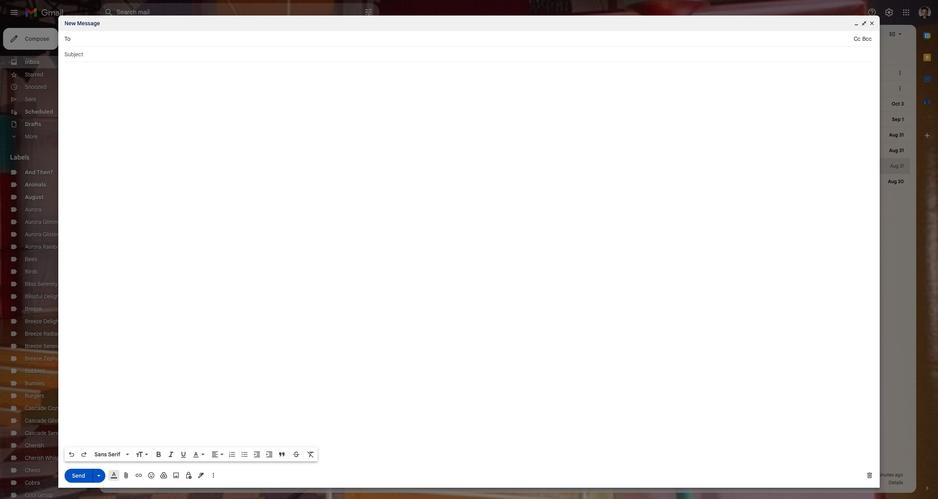 Task type: locate. For each thing, give the bounding box(es) containing it.
1 row from the top
[[100, 65, 910, 81]]

aurora
[[25, 206, 41, 213], [25, 219, 41, 226], [25, 231, 41, 238], [25, 244, 41, 251]]

glisten down the glimmer
[[43, 231, 60, 238]]

burgers link
[[25, 393, 44, 400]]

2 breeze from the top
[[25, 318, 42, 325]]

bulleted list ‪(⌘⇧8)‬ image
[[241, 451, 248, 459]]

account
[[835, 473, 852, 479]]

breeze up breeze zephyr
[[25, 343, 42, 350]]

1
[[902, 117, 904, 122]]

promotions tab
[[198, 44, 296, 65]]

chess link
[[25, 468, 40, 475]]

birds
[[25, 269, 37, 276]]

row up oct 3 row
[[100, 65, 910, 81]]

Subject field
[[65, 51, 874, 58]]

2 aurora from the top
[[25, 219, 41, 226]]

1 vertical spatial cascade
[[25, 418, 47, 425]]

serenity down cascade glisten link
[[48, 430, 68, 437]]

breeze
[[25, 306, 42, 313], [25, 318, 42, 325], [25, 331, 42, 338], [25, 343, 42, 350], [25, 356, 42, 363]]

0 vertical spatial serenity
[[37, 281, 58, 288]]

0 vertical spatial cherish
[[25, 443, 44, 450]]

drafts link
[[25, 121, 41, 128]]

breeze zephyr
[[25, 356, 61, 363]]

scheduled link
[[25, 108, 53, 115]]

aug 31 row
[[100, 128, 910, 143], [100, 143, 910, 159], [100, 159, 910, 174]]

toggle confidential mode image
[[185, 472, 192, 480]]

snoozed
[[25, 84, 47, 91]]

main content containing oct 3
[[100, 25, 916, 494]]

breeze link
[[25, 306, 42, 313]]

1 vertical spatial glisten
[[48, 418, 65, 425]]

delight up radiance
[[43, 318, 61, 325]]

3
[[901, 101, 904, 107]]

oct 3
[[892, 101, 904, 107]]

pop out image
[[861, 20, 867, 26]]

cherish link
[[25, 443, 44, 450]]

cobra link
[[25, 480, 40, 487]]

cherish
[[25, 443, 44, 450], [25, 455, 44, 462]]

main content
[[100, 25, 916, 494]]

send button
[[65, 469, 93, 483]]

cherish up cherish whispers link
[[25, 443, 44, 450]]

drafts
[[25, 121, 41, 128]]

cascade glisten link
[[25, 418, 65, 425]]

row up sep 1 row
[[100, 81, 910, 96]]

glisten down cozy
[[48, 418, 65, 425]]

None search field
[[100, 3, 379, 22]]

indent less ‪(⌘[)‬ image
[[253, 451, 261, 459]]

aurora down "aurora" link
[[25, 219, 41, 226]]

3 cascade from the top
[[25, 430, 47, 437]]

follow link to manage storage image
[[156, 480, 164, 487]]

breeze down breeze link
[[25, 318, 42, 325]]

4 breeze from the top
[[25, 343, 42, 350]]

delight for blissful delight
[[44, 294, 61, 301]]

aurora up bees
[[25, 244, 41, 251]]

remove formatting ‪(⌘\)‬ image
[[307, 451, 315, 459]]

more send options image
[[95, 473, 103, 480]]

cherish down cherish link
[[25, 455, 44, 462]]

bliss serenity
[[25, 281, 58, 288]]

bunnies
[[25, 381, 45, 388]]

aurora down aurora glimmer link
[[25, 231, 41, 238]]

sep 1 row
[[100, 112, 910, 128]]

2 cascade from the top
[[25, 418, 47, 425]]

aurora glimmer
[[25, 219, 63, 226]]

1 vertical spatial 31
[[899, 148, 904, 154]]

group
[[37, 493, 53, 500]]

underline ‪(⌘u)‬ image
[[180, 452, 187, 460]]

delight down bliss serenity
[[44, 294, 61, 301]]

aurora for aurora glimmer
[[25, 219, 41, 226]]

breeze for breeze delight
[[25, 318, 42, 325]]

cherish whispers
[[25, 455, 68, 462]]

footer
[[100, 472, 910, 487]]

blissful
[[25, 294, 42, 301]]

sans serif option
[[93, 451, 124, 459]]

1 vertical spatial serenity
[[48, 430, 68, 437]]

cascade down burgers
[[25, 405, 47, 412]]

cascade cozy
[[25, 405, 60, 412]]

serif
[[108, 452, 120, 459]]

2 cherish from the top
[[25, 455, 44, 462]]

0 vertical spatial cascade
[[25, 405, 47, 412]]

1 breeze from the top
[[25, 306, 42, 313]]

italic ‪(⌘i)‬ image
[[167, 451, 175, 459]]

breeze up bubbles link
[[25, 356, 42, 363]]

3 aurora from the top
[[25, 231, 41, 238]]

breeze zephyr link
[[25, 356, 61, 363]]

whispers
[[45, 455, 68, 462]]

None text field
[[74, 32, 854, 46]]

tab list
[[916, 25, 938, 472], [100, 44, 916, 65]]

Message Body text field
[[65, 66, 874, 446]]

snoozed link
[[25, 84, 47, 91]]

3 breeze from the top
[[25, 331, 42, 338]]

bold ‪(⌘b)‬ image
[[155, 451, 162, 459]]

1 aurora from the top
[[25, 206, 41, 213]]

none text field inside the new message dialog
[[74, 32, 854, 46]]

bliss serenity link
[[25, 281, 58, 288]]

aurora glisten
[[25, 231, 60, 238]]

cobra
[[25, 480, 40, 487]]

ago
[[895, 473, 903, 479]]

cascade up cherish link
[[25, 430, 47, 437]]

1 vertical spatial cherish
[[25, 455, 44, 462]]

insert files using drive image
[[160, 472, 168, 480]]

more
[[25, 133, 38, 140]]

footer containing last account activity: 35 minutes ago
[[100, 472, 910, 487]]

0 vertical spatial glisten
[[43, 231, 60, 238]]

cool group link
[[25, 493, 53, 500]]

cc
[[854, 35, 860, 42]]

cherish for cherish whispers
[[25, 455, 44, 462]]

refresh image
[[129, 30, 137, 38]]

formatting options toolbar
[[65, 448, 318, 462]]

details
[[889, 480, 903, 486]]

inbox
[[25, 59, 40, 66]]

cascade down cascade cozy link
[[25, 418, 47, 425]]

breeze for breeze link
[[25, 306, 42, 313]]

new message dialog
[[58, 16, 880, 489]]

glimmer
[[43, 219, 63, 226]]

breeze down 'blissful'
[[25, 306, 42, 313]]

glisten
[[43, 231, 60, 238], [48, 418, 65, 425]]

settings image
[[884, 8, 894, 17]]

send
[[72, 473, 85, 480]]

minimize image
[[853, 20, 860, 26]]

august link
[[25, 194, 44, 201]]

details link
[[889, 480, 903, 486]]

1 cherish from the top
[[25, 443, 44, 450]]

1 vertical spatial delight
[[43, 318, 61, 325]]

0 vertical spatial 31
[[899, 132, 904, 138]]

2 row from the top
[[100, 81, 910, 96]]

blissful delight link
[[25, 294, 61, 301]]

breeze up breeze serene link
[[25, 331, 42, 338]]

0 vertical spatial delight
[[44, 294, 61, 301]]

oct
[[892, 101, 900, 107]]

1 horizontal spatial gb
[[135, 481, 141, 487]]

aurora link
[[25, 206, 41, 213]]

cascade serenity
[[25, 430, 68, 437]]

breeze for breeze radiance
[[25, 331, 42, 338]]

cascade
[[25, 405, 47, 412], [25, 418, 47, 425], [25, 430, 47, 437]]

message
[[77, 20, 100, 27]]

cherish for cherish link
[[25, 443, 44, 450]]

more options image
[[211, 472, 216, 480]]

4 aurora from the top
[[25, 244, 41, 251]]

5 breeze from the top
[[25, 356, 42, 363]]

compose button
[[3, 28, 58, 50]]

labels heading
[[10, 154, 82, 162]]

glisten for aurora glisten
[[43, 231, 60, 238]]

numbered list ‪(⌘⇧7)‬ image
[[228, 451, 236, 459]]

used
[[142, 481, 153, 487]]

activity:
[[853, 473, 870, 479]]

gb left of
[[116, 481, 123, 487]]

oct 3 row
[[100, 96, 910, 112]]

starred
[[25, 71, 43, 78]]

gb right 15
[[135, 481, 141, 487]]

serene
[[43, 343, 61, 350]]

cell
[[876, 69, 896, 77], [205, 70, 214, 76], [876, 85, 896, 93], [205, 85, 214, 92]]

august
[[25, 194, 44, 201]]

1 gb from the left
[[116, 481, 123, 487]]

gb
[[116, 481, 123, 487], [135, 481, 141, 487]]

1 cascade from the top
[[25, 405, 47, 412]]

inbox link
[[25, 59, 40, 66]]

insert emoji ‪(⌘⇧2)‬ image
[[147, 472, 155, 480]]

redo ‪(⌘y)‬ image
[[80, 451, 88, 459]]

0 horizontal spatial gb
[[116, 481, 123, 487]]

serenity up blissful delight link
[[37, 281, 58, 288]]

2 vertical spatial cascade
[[25, 430, 47, 437]]

chess
[[25, 468, 40, 475]]

row
[[100, 65, 910, 81], [100, 81, 910, 96]]

aurora down august link
[[25, 206, 41, 213]]



Task type: vqa. For each thing, say whether or not it's contained in the screenshot.
Draftington link
no



Task type: describe. For each thing, give the bounding box(es) containing it.
3 aug 31 row from the top
[[100, 159, 910, 174]]

breeze radiance
[[25, 331, 66, 338]]

insert photo image
[[172, 472, 180, 480]]

breeze for breeze serene
[[25, 343, 42, 350]]

starred link
[[25, 71, 43, 78]]

aurora for "aurora" link
[[25, 206, 41, 213]]

close image
[[869, 20, 875, 26]]

bunnies link
[[25, 381, 45, 388]]

cozy
[[48, 405, 60, 412]]

primary tab
[[100, 44, 197, 65]]

minutes
[[877, 473, 894, 479]]

toggle split pane mode image
[[888, 30, 896, 38]]

cascade glisten
[[25, 418, 65, 425]]

strikethrough ‪(⌘⇧x)‬ image
[[292, 451, 300, 459]]

aug inside row
[[888, 179, 897, 185]]

footer inside main content
[[100, 472, 910, 487]]

scheduled
[[25, 108, 53, 115]]

radiance
[[43, 331, 66, 338]]

search mail image
[[102, 5, 116, 19]]

then?
[[37, 169, 53, 176]]

sep
[[892, 117, 901, 122]]

bcc
[[862, 35, 872, 42]]

1 vertical spatial aug 31
[[889, 148, 904, 154]]

of
[[124, 481, 128, 487]]

bees
[[25, 256, 37, 263]]

2 vertical spatial aug 31
[[890, 163, 904, 169]]

burgers
[[25, 393, 44, 400]]

bubbles link
[[25, 368, 45, 375]]

cc bcc
[[854, 35, 872, 42]]

indent more ‪(⌘])‬ image
[[266, 451, 273, 459]]

insert signature image
[[197, 472, 205, 480]]

new
[[65, 20, 76, 27]]

1 aug 31 row from the top
[[100, 128, 910, 143]]

bliss
[[25, 281, 36, 288]]

2 aug 31 row from the top
[[100, 143, 910, 159]]

sans
[[94, 452, 107, 459]]

blissful delight
[[25, 294, 61, 301]]

cherish whispers link
[[25, 455, 68, 462]]

and then? link
[[25, 169, 53, 176]]

0.32
[[106, 481, 115, 487]]

birds link
[[25, 269, 37, 276]]

serenity for bliss serenity
[[37, 281, 58, 288]]

0.32 gb of 15 gb used
[[106, 481, 153, 487]]

aurora for aurora glisten
[[25, 231, 41, 238]]

main menu image
[[9, 8, 19, 17]]

discard draft ‪(⌘⇧d)‬ image
[[866, 472, 874, 480]]

breeze serene
[[25, 343, 61, 350]]

cascade for cascade cozy
[[25, 405, 47, 412]]

cascade cozy link
[[25, 405, 60, 412]]

cascade serenity link
[[25, 430, 68, 437]]

advanced search options image
[[361, 4, 376, 20]]

cascade for cascade serenity
[[25, 430, 47, 437]]

sans serif
[[94, 452, 120, 459]]

aurora rainbow
[[25, 244, 64, 251]]

bcc link
[[862, 34, 872, 44]]

15
[[129, 481, 134, 487]]

30
[[898, 179, 904, 185]]

last
[[824, 473, 833, 479]]

aurora glisten link
[[25, 231, 60, 238]]

0 vertical spatial aug 31
[[889, 132, 904, 138]]

sent link
[[25, 96, 36, 103]]

2 vertical spatial 31
[[900, 163, 904, 169]]

animals link
[[25, 182, 46, 189]]

breeze delight link
[[25, 318, 61, 325]]

more button
[[0, 131, 93, 143]]

aug 30
[[888, 179, 904, 185]]

sent
[[25, 96, 36, 103]]

attach files image
[[122, 472, 130, 480]]

to
[[65, 35, 70, 42]]

35
[[871, 473, 876, 479]]

aurora glimmer link
[[25, 219, 63, 226]]

aurora for aurora rainbow
[[25, 244, 41, 251]]

quote ‪(⌘⇧9)‬ image
[[278, 451, 286, 459]]

animals
[[25, 182, 46, 189]]

cascade for cascade glisten
[[25, 418, 47, 425]]

cool
[[25, 493, 36, 500]]

aug 30 row
[[100, 174, 910, 190]]

breeze for breeze zephyr
[[25, 356, 42, 363]]

serenity for cascade serenity
[[48, 430, 68, 437]]

zephyr
[[43, 356, 61, 363]]

bubbles
[[25, 368, 45, 375]]

glisten for cascade glisten
[[48, 418, 65, 425]]

new message
[[65, 20, 100, 27]]

and then?
[[25, 169, 53, 176]]

labels
[[10, 154, 29, 162]]

sep 1
[[892, 117, 904, 122]]

cool group
[[25, 493, 53, 500]]

delight for breeze delight
[[43, 318, 61, 325]]

undo ‪(⌘z)‬ image
[[68, 451, 75, 459]]

breeze delight
[[25, 318, 61, 325]]

insert link ‪(⌘k)‬ image
[[135, 472, 143, 480]]

and
[[25, 169, 36, 176]]

last account activity: 35 minutes ago details
[[824, 473, 903, 486]]

labels navigation
[[0, 25, 100, 500]]

cc link
[[854, 34, 860, 44]]

2 gb from the left
[[135, 481, 141, 487]]

social tab
[[296, 44, 394, 65]]



